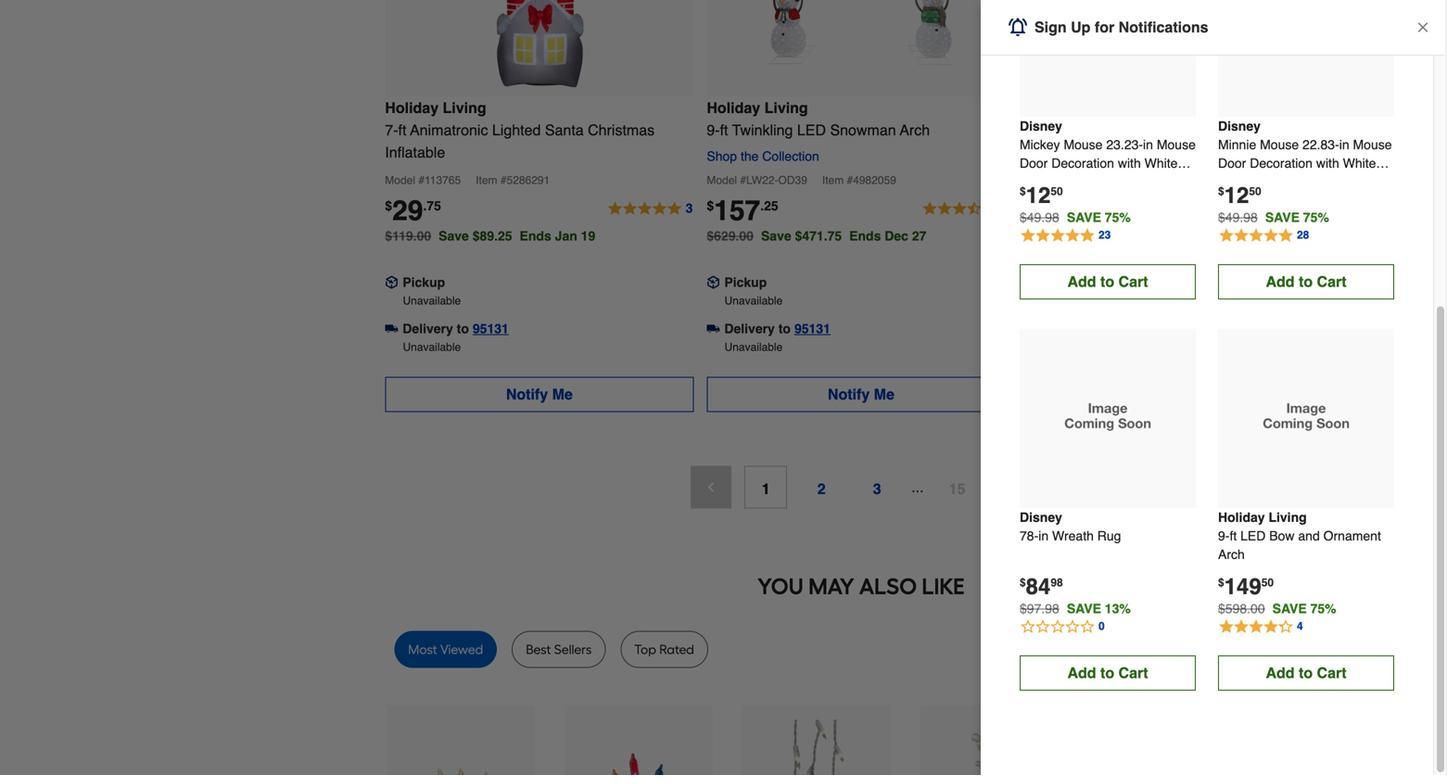 Task type: locate. For each thing, give the bounding box(es) containing it.
cart for minnie mouse 22.83-in mouse door decoration with white led lights
[[1318, 273, 1347, 290]]

shop
[[707, 149, 737, 164]]

.25
[[761, 198, 779, 213]]

cart down $598.00 save 75%
[[1318, 665, 1347, 682]]

3 save from the left
[[1083, 228, 1114, 243]]

3 delivery to 95131 from the left
[[1047, 321, 1153, 336]]

$ up $119.00
[[385, 198, 392, 213]]

in for 23.23-
[[1144, 137, 1154, 152]]

ft up shop
[[720, 121, 729, 139]]

jan right $119.25
[[1206, 228, 1229, 243]]

lights inside disney minnie mouse 22.83-in mouse door decoration with white led lights
[[1248, 175, 1282, 189]]

1 horizontal spatial 95131 button
[[795, 319, 831, 338]]

decoration inside disney minnie mouse 22.83-in mouse door decoration with white led lights
[[1251, 156, 1313, 171]]

0 horizontal spatial me
[[552, 386, 573, 403]]

arch up the 149
[[1219, 547, 1245, 562]]

with down 23.23-
[[1118, 156, 1142, 171]]

add to cart for 9-ft led bow and ornament arch
[[1266, 665, 1347, 682]]

add to cart
[[1068, 273, 1149, 290], [1266, 273, 1347, 290], [1068, 665, 1149, 682], [1266, 665, 1347, 682]]

led up 19 button
[[1219, 175, 1244, 189]]

delivery to 95131 for pickup image
[[403, 321, 509, 336]]

1 model from the left
[[385, 174, 416, 187]]

save left $119.25
[[1083, 228, 1114, 243]]

item left the #4982059
[[823, 174, 844, 187]]

1 save from the left
[[439, 228, 469, 243]]

disney
[[1020, 119, 1063, 134], [1219, 119, 1261, 134], [1020, 510, 1063, 525]]

2 model from the left
[[707, 174, 737, 187]]

1 ends from the left
[[520, 228, 552, 243]]

12
[[1026, 183, 1051, 208], [1225, 183, 1250, 208]]

ends jan 19 element for 29
[[520, 228, 603, 243]]

jan for 29
[[555, 228, 578, 243]]

1 horizontal spatial 12 list item
[[1219, 0, 1395, 300]]

1 $49.98 save 75% from the left
[[1020, 210, 1131, 225]]

1 notify from the left
[[506, 386, 548, 403]]

2 pickup from the left
[[725, 275, 767, 290]]

3 notify me from the left
[[1150, 386, 1217, 403]]

ft left bow
[[1230, 529, 1238, 544]]

disney up model #
[[1020, 119, 1063, 134]]

1 horizontal spatial $49.98
[[1219, 210, 1258, 225]]

3 notify me button from the left
[[1029, 377, 1338, 412]]

2
[[818, 480, 826, 497]]

ends jan 19 element right $119.25
[[1171, 228, 1254, 243]]

2 horizontal spatial notify
[[1150, 386, 1192, 403]]

0 horizontal spatial 95131
[[473, 321, 509, 336]]

model up 39
[[1029, 174, 1059, 187]]

add to cart for mickey mouse 23.23-in mouse door decoration with white led lights
[[1068, 273, 1149, 290]]

3 notify from the left
[[1150, 386, 1192, 403]]

1 door from the left
[[1020, 156, 1048, 171]]

item left #5286291
[[476, 174, 498, 187]]

disney for mickey
[[1020, 119, 1063, 134]]

0 horizontal spatial 12 list item
[[1020, 0, 1197, 300]]

save inside 149 list item
[[1273, 602, 1308, 617]]

led inside disney minnie mouse 22.83-in mouse door decoration with white led lights
[[1219, 175, 1244, 189]]

50 for holiday living 9-ft led bow and ornament arch
[[1262, 577, 1274, 590]]

2 horizontal spatial notify me button
[[1029, 377, 1338, 412]]

lights inside 'mickey and minnie 30.98-in mouse yard decoration with white led lights'
[[1210, 144, 1250, 161]]

and
[[1079, 121, 1104, 139], [1299, 529, 1321, 544]]

1 12 from the left
[[1026, 183, 1051, 208]]

ft up the inflatable
[[398, 121, 407, 139]]

0 horizontal spatial ends
[[520, 228, 552, 243]]

1 horizontal spatial $ 12 50
[[1219, 183, 1262, 208]]

$598.00
[[1219, 602, 1266, 617]]

1.5 stars image
[[1244, 198, 1338, 220]]

0 horizontal spatial pickup
[[403, 275, 445, 290]]

1 $49.98 from the left
[[1020, 210, 1060, 225]]

$629.00 save $471.75 ends dec 27
[[707, 228, 927, 243]]

living inside holiday living 9-ft twinkling led snowman arch
[[765, 99, 809, 116]]

0 horizontal spatial ft
[[398, 121, 407, 139]]

0 horizontal spatial model
[[385, 174, 416, 187]]

$49.98 for mickey mouse 23.23-in mouse door decoration with white led lights
[[1020, 210, 1060, 225]]

$49.98
[[1020, 210, 1060, 225], [1219, 210, 1258, 225]]

1 horizontal spatial delivery
[[725, 321, 775, 336]]

add to cart down the $159.00 save $119.25 ends jan 19
[[1068, 273, 1149, 290]]

9-
[[707, 121, 720, 139], [1219, 529, 1230, 544]]

save left 13%
[[1067, 602, 1102, 617]]

1 horizontal spatial delivery to 95131
[[725, 321, 831, 336]]

led inside disney mickey mouse 23.23-in mouse door decoration with white led lights
[[1020, 175, 1046, 189]]

delivery to 95131 for pickup icon
[[725, 321, 831, 336]]

2 $ 12 50 from the left
[[1219, 183, 1262, 208]]

# down the inflatable
[[419, 174, 425, 187]]

white
[[1135, 144, 1173, 161], [1145, 156, 1178, 171], [1344, 156, 1377, 171]]

pickup for pickup icon
[[725, 275, 767, 290]]

2 truck filled image from the left
[[707, 322, 720, 335]]

1 horizontal spatial ft
[[720, 121, 729, 139]]

2 horizontal spatial 95131
[[1117, 321, 1153, 336]]

ft inside holiday living 7-ft animatronic lighted santa christmas inflatable
[[398, 121, 407, 139]]

2 horizontal spatial delivery to 95131
[[1047, 321, 1153, 336]]

# up the "actual price $39.75" element at the right of page
[[1062, 174, 1069, 187]]

pickup down the $159.00 on the top right
[[1047, 275, 1089, 290]]

3 pickup from the left
[[1047, 275, 1089, 290]]

holiday for animatronic
[[385, 99, 439, 116]]

in left the 30.98-
[[1144, 137, 1154, 152]]

1 vertical spatial arch
[[1219, 547, 1245, 562]]

jan down item #5286291 button
[[555, 228, 578, 243]]

holiday up the 149
[[1219, 510, 1266, 525]]

arch right snowman
[[900, 121, 930, 139]]

23.23-
[[1107, 137, 1144, 152]]

disney up 78-
[[1020, 510, 1063, 525]]

2 horizontal spatial notify me
[[1150, 386, 1217, 403]]

1 horizontal spatial 95131
[[795, 321, 831, 336]]

75% down disney minnie mouse 22.83-in mouse door decoration with white led lights
[[1304, 210, 1330, 225]]

ends dec 27 element
[[850, 228, 934, 243]]

add to cart for 78-in wreath rug
[[1068, 665, 1149, 682]]

1 ends jan 19 element from the left
[[520, 228, 603, 243]]

12 list item
[[1020, 0, 1197, 300], [1219, 0, 1395, 300]]

add for minnie mouse 22.83-in mouse door decoration with white led lights
[[1266, 273, 1295, 290]]

1 horizontal spatial arch
[[1219, 547, 1245, 562]]

led up 39
[[1020, 175, 1046, 189]]

2 95131 button from the left
[[795, 319, 831, 338]]

1 horizontal spatial notify me
[[828, 386, 895, 403]]

in right "yard"
[[1340, 137, 1350, 152]]

1 horizontal spatial save
[[761, 228, 792, 243]]

0 horizontal spatial $49.98 save 75%
[[1020, 210, 1131, 225]]

mouse right 23.23-
[[1157, 137, 1196, 152]]

95131 for 95131 button corresponding to pickup icon
[[795, 321, 831, 336]]

holiday living 9-ft led bow and ornament arch image
[[1226, 337, 1388, 498]]

1 # from the left
[[419, 174, 425, 187]]

holiday up twinkling
[[707, 99, 761, 116]]

lighted
[[492, 121, 541, 139]]

decoration inside 'mickey and minnie 30.98-in mouse yard decoration with white led lights'
[[1029, 144, 1101, 161]]

with inside 'mickey and minnie 30.98-in mouse yard decoration with white led lights'
[[1105, 144, 1131, 161]]

0 horizontal spatial notify me button
[[385, 377, 694, 412]]

add to cart button for holiday living 9-ft led bow and ornament arch
[[1219, 656, 1395, 691]]

notify me button
[[385, 377, 694, 412], [707, 377, 1016, 412], [1029, 377, 1338, 412]]

0 horizontal spatial jan
[[555, 228, 578, 243]]

$49.98 up the $159.00 on the top right
[[1020, 210, 1060, 225]]

white inside 'mickey and minnie 30.98-in mouse yard decoration with white led lights'
[[1135, 144, 1173, 161]]

mickey
[[1029, 121, 1075, 139], [1020, 137, 1061, 152]]

98
[[1051, 577, 1064, 590]]

minnie inside 'mickey and minnie 30.98-in mouse yard decoration with white led lights'
[[1108, 121, 1152, 139]]

1 horizontal spatial and
[[1299, 529, 1321, 544]]

with inside disney mickey mouse 23.23-in mouse door decoration with white led lights
[[1118, 156, 1142, 171]]

actual price $29.75 element
[[385, 195, 441, 227]]

holiday inside holiday living 7-ft animatronic lighted santa christmas inflatable
[[385, 99, 439, 116]]

$629.00
[[707, 228, 754, 243]]

top
[[635, 642, 657, 657]]

model down shop
[[707, 174, 737, 187]]

notify
[[506, 386, 548, 403], [828, 386, 870, 403], [1150, 386, 1192, 403]]

.75 inside $ 29 .75
[[423, 198, 441, 213]]

in inside 'mickey and minnie 30.98-in mouse yard decoration with white led lights'
[[1198, 121, 1210, 139]]

living for lighted
[[443, 99, 487, 116]]

1 horizontal spatial notify me button
[[707, 377, 1016, 412]]

white inside disney mickey mouse 23.23-in mouse door decoration with white led lights
[[1145, 156, 1178, 171]]

2 horizontal spatial ends
[[1171, 228, 1203, 243]]

2 horizontal spatial #
[[1062, 174, 1069, 187]]

1 95131 button from the left
[[473, 319, 509, 338]]

1 horizontal spatial pickup
[[725, 275, 767, 290]]

1 delivery from the left
[[403, 321, 453, 336]]

shop the collection
[[707, 149, 820, 164]]

living up animatronic
[[443, 99, 487, 116]]

lights for 30.98-
[[1210, 144, 1250, 161]]

3 ends from the left
[[1171, 228, 1203, 243]]

$159.00 save $119.25 ends jan 19
[[1029, 228, 1247, 243]]

add to cart button down the $159.00 save $119.25 ends jan 19
[[1020, 265, 1197, 300]]

2 $49.98 from the left
[[1219, 210, 1258, 225]]

model inside button
[[1029, 174, 1059, 187]]

save
[[1067, 210, 1102, 225], [1266, 210, 1300, 225], [1067, 602, 1102, 617], [1273, 602, 1308, 617]]

3 button
[[607, 198, 694, 220]]

2 item from the left
[[823, 174, 844, 187]]

2 ends from the left
[[850, 228, 882, 243]]

save for 29
[[439, 228, 469, 243]]

1 horizontal spatial living
[[765, 99, 809, 116]]

lights
[[1210, 144, 1250, 161], [1049, 175, 1084, 189], [1248, 175, 1282, 189]]

ends right $89.25
[[520, 228, 552, 243]]

27
[[913, 228, 927, 243]]

3 model from the left
[[1029, 174, 1059, 187]]

cart for mickey mouse 23.23-in mouse door decoration with white led lights
[[1119, 273, 1149, 290]]

2 horizontal spatial truck filled image
[[1029, 322, 1042, 335]]

cart for 9-ft led bow and ornament arch
[[1318, 665, 1347, 682]]

$ down model #
[[1029, 198, 1036, 213]]

0 horizontal spatial $ 12 50
[[1020, 183, 1064, 208]]

cart down 1.5 stars image
[[1318, 273, 1347, 290]]

in inside disney mickey mouse 23.23-in mouse door decoration with white led lights
[[1144, 137, 1154, 152]]

add inside 84 list item
[[1068, 665, 1097, 682]]

ends left dec
[[850, 228, 882, 243]]

0 horizontal spatial $49.98
[[1020, 210, 1060, 225]]

ft for twinkling
[[720, 121, 729, 139]]

75% down the holiday living 9-ft led bow and ornament arch
[[1311, 602, 1337, 617]]

disney inside disney mickey mouse 23.23-in mouse door decoration with white led lights
[[1020, 119, 1063, 134]]

0 horizontal spatial notify
[[506, 386, 548, 403]]

living inside holiday living 7-ft animatronic lighted santa christmas inflatable
[[443, 99, 487, 116]]

with inside disney minnie mouse 22.83-in mouse door decoration with white led lights
[[1317, 156, 1340, 171]]

2 horizontal spatial model
[[1029, 174, 1059, 187]]

cart inside 149 list item
[[1318, 665, 1347, 682]]

mouse left "yard"
[[1214, 121, 1258, 139]]

mickey and minnie 30.98-in mouse yard decoration with white led lights link
[[1029, 99, 1338, 164]]

75% for 9-ft led bow and ornament arch
[[1311, 602, 1337, 617]]

add down 1.5 stars image
[[1266, 273, 1295, 290]]

add to cart button down 13%
[[1020, 656, 1197, 691]]

0 vertical spatial 9-
[[707, 121, 720, 139]]

minnie left the 30.98-
[[1108, 121, 1152, 139]]

1 12 list item from the left
[[1020, 0, 1197, 300]]

save for ft
[[1273, 602, 1308, 617]]

#5286291
[[501, 174, 550, 187]]

0 horizontal spatial ends jan 19 element
[[520, 228, 603, 243]]

add down the $159.00 on the top right
[[1068, 273, 1097, 290]]

ft inside holiday living 9-ft twinkling led snowman arch
[[720, 121, 729, 139]]

pickup right pickup icon
[[725, 275, 767, 290]]

disney inside 'disney 78-in wreath rug'
[[1020, 510, 1063, 525]]

9- up shop
[[707, 121, 720, 139]]

with for 30.98-
[[1105, 144, 1131, 161]]

ends right $119.25
[[1171, 228, 1203, 243]]

2 95131 from the left
[[795, 321, 831, 336]]

95131
[[473, 321, 509, 336], [795, 321, 831, 336], [1117, 321, 1153, 336]]

in left "yard"
[[1198, 121, 1210, 139]]

lights inside disney mickey mouse 23.23-in mouse door decoration with white led lights
[[1049, 175, 1084, 189]]

arch inside holiday living 9-ft twinkling led snowman arch
[[900, 121, 930, 139]]

led for mickey and minnie 30.98-in mouse yard decoration with white led lights
[[1177, 144, 1206, 161]]

19 inside 1.5 stars image
[[1323, 201, 1337, 216]]

disney inside disney minnie mouse 22.83-in mouse door decoration with white led lights
[[1219, 119, 1261, 134]]

disney for minnie
[[1219, 119, 1261, 134]]

holiday inside the holiday living 9-ft led bow and ornament arch
[[1219, 510, 1266, 525]]

1 horizontal spatial .75
[[1067, 198, 1085, 213]]

0 horizontal spatial truck filled image
[[385, 322, 398, 335]]

2 horizontal spatial 19
[[1323, 201, 1337, 216]]

2 horizontal spatial save
[[1083, 228, 1114, 243]]

2 save from the left
[[761, 228, 792, 243]]

$ up savings save $119.25 element
[[1219, 185, 1225, 198]]

disney left "yard"
[[1219, 119, 1261, 134]]

2 delivery from the left
[[725, 321, 775, 336]]

2 horizontal spatial holiday
[[1219, 510, 1266, 525]]

0 horizontal spatial 19
[[581, 228, 596, 243]]

.75 down 'model #' button
[[1067, 198, 1085, 213]]

unavailable for pickup image
[[403, 294, 461, 307]]

door inside disney mickey mouse 23.23-in mouse door decoration with white led lights
[[1020, 156, 1048, 171]]

0 horizontal spatial door
[[1020, 156, 1048, 171]]

holiday up 7-
[[385, 99, 439, 116]]

2 .75 from the left
[[1067, 198, 1085, 213]]

save right 39
[[1067, 210, 1102, 225]]

2 horizontal spatial pickup
[[1047, 275, 1089, 290]]

1 horizontal spatial minnie
[[1219, 137, 1257, 152]]

in left wreath
[[1039, 529, 1049, 544]]

75% for minnie mouse 22.83-in mouse door decoration with white led lights
[[1304, 210, 1330, 225]]

1 horizontal spatial jan
[[1206, 228, 1229, 243]]

arrow left image
[[704, 480, 719, 495]]

# down the
[[741, 174, 747, 187]]

dec
[[885, 228, 909, 243]]

$ up $629.00
[[707, 198, 714, 213]]

2 12 from the left
[[1225, 183, 1250, 208]]

1 horizontal spatial 19
[[1232, 228, 1247, 243]]

0 vertical spatial 3
[[686, 201, 693, 216]]

2 delivery to 95131 from the left
[[725, 321, 831, 336]]

.75 inside $ 39 .75
[[1067, 198, 1085, 213]]

cart inside 84 list item
[[1119, 665, 1149, 682]]

and right bow
[[1299, 529, 1321, 544]]

1 horizontal spatial door
[[1219, 156, 1247, 171]]

50 inside $ 149 50
[[1262, 577, 1274, 590]]

pickup right pickup image
[[403, 275, 445, 290]]

0 horizontal spatial living
[[443, 99, 487, 116]]

12 for disney mickey mouse 23.23-in mouse door decoration with white led lights
[[1026, 183, 1051, 208]]

1 vertical spatial 9-
[[1219, 529, 1230, 544]]

add to cart inside 149 list item
[[1266, 665, 1347, 682]]

2 horizontal spatial delivery
[[1047, 321, 1097, 336]]

$49.98 save 75%
[[1020, 210, 1131, 225], [1219, 210, 1330, 225]]

2 ends jan 19 element from the left
[[1171, 228, 1254, 243]]

mickey inside 'mickey and minnie 30.98-in mouse yard decoration with white led lights'
[[1029, 121, 1075, 139]]

ft inside the holiday living 9-ft led bow and ornament arch
[[1230, 529, 1238, 544]]

0 horizontal spatial 9-
[[707, 121, 720, 139]]

delivery for pickup icon
[[725, 321, 775, 336]]

add down $598.00 save 75%
[[1266, 665, 1295, 682]]

with for 22.83-
[[1317, 156, 1340, 171]]

door inside disney minnie mouse 22.83-in mouse door decoration with white led lights
[[1219, 156, 1247, 171]]

mouse right 22.83- at the top of the page
[[1354, 137, 1393, 152]]

ends jan 19 element down #5286291
[[520, 228, 603, 243]]

add
[[1068, 273, 1097, 290], [1266, 273, 1295, 290], [1068, 665, 1097, 682], [1266, 665, 1295, 682]]

actual price $157.25 element
[[707, 195, 779, 227]]

model up 29 at the top left of page
[[385, 174, 416, 187]]

truck filled image for pickup image
[[385, 322, 398, 335]]

$159.00
[[1029, 228, 1076, 243]]

0 horizontal spatial #
[[419, 174, 425, 187]]

led down the 30.98-
[[1177, 144, 1206, 161]]

with down 22.83- at the top of the page
[[1317, 156, 1340, 171]]

ends jan 19 element
[[520, 228, 603, 243], [1171, 228, 1254, 243]]

2 jan from the left
[[1206, 228, 1229, 243]]

0 horizontal spatial and
[[1079, 121, 1104, 139]]

led up collection
[[798, 121, 826, 139]]

3 truck filled image from the left
[[1029, 322, 1042, 335]]

with
[[1105, 144, 1131, 161], [1118, 156, 1142, 171], [1317, 156, 1340, 171]]

add to cart down 13%
[[1068, 665, 1149, 682]]

1 horizontal spatial item
[[823, 174, 844, 187]]

and left 23.23-
[[1079, 121, 1104, 139]]

with up 'model #' button
[[1105, 144, 1131, 161]]

minnie left "yard"
[[1219, 137, 1257, 152]]

delivery
[[403, 321, 453, 336], [725, 321, 775, 336], [1047, 321, 1097, 336]]

1 horizontal spatial model
[[707, 174, 737, 187]]

12 for disney minnie mouse 22.83-in mouse door decoration with white led lights
[[1225, 183, 1250, 208]]

door up 19 button
[[1219, 156, 1247, 171]]

led inside the holiday living 9-ft led bow and ornament arch
[[1241, 529, 1266, 544]]

door
[[1020, 156, 1048, 171], [1219, 156, 1247, 171]]

$
[[1020, 185, 1026, 198], [1219, 185, 1225, 198], [385, 198, 392, 213], [707, 198, 714, 213], [1029, 198, 1036, 213], [1020, 577, 1026, 590], [1219, 577, 1225, 590]]

living inside the holiday living 9-ft led bow and ornament arch
[[1269, 510, 1308, 525]]

149 list item
[[1219, 329, 1395, 691]]

1 horizontal spatial truck filled image
[[707, 322, 720, 335]]

decoration
[[1029, 144, 1101, 161], [1052, 156, 1115, 171], [1251, 156, 1313, 171]]

3 left ...
[[874, 480, 882, 497]]

1 truck filled image from the left
[[385, 322, 398, 335]]

save inside 84 list item
[[1067, 602, 1102, 617]]

cart down the $159.00 save $119.25 ends jan 19
[[1119, 273, 1149, 290]]

0 horizontal spatial 12
[[1026, 183, 1051, 208]]

0 vertical spatial arch
[[900, 121, 930, 139]]

0 horizontal spatial arch
[[900, 121, 930, 139]]

door up model #
[[1020, 156, 1048, 171]]

add for 78-in wreath rug
[[1068, 665, 1097, 682]]

1 horizontal spatial ends
[[850, 228, 882, 243]]

1 horizontal spatial me
[[874, 386, 895, 403]]

95131 button
[[473, 319, 509, 338], [795, 319, 831, 338], [1117, 319, 1153, 338]]

jan
[[555, 228, 578, 243], [1206, 228, 1229, 243]]

add to cart button down $598.00 save 75%
[[1219, 656, 1395, 691]]

9- up the 149
[[1219, 529, 1230, 544]]

3 # from the left
[[1062, 174, 1069, 187]]

save
[[439, 228, 469, 243], [761, 228, 792, 243], [1083, 228, 1114, 243]]

$ 12 50
[[1020, 183, 1064, 208], [1219, 183, 1262, 208]]

$49.98 save 75% down disney minnie mouse 22.83-in mouse door decoration with white led lights
[[1219, 210, 1330, 225]]

close image
[[1416, 20, 1431, 35]]

ends
[[520, 228, 552, 243], [850, 228, 882, 243], [1171, 228, 1203, 243]]

1 pickup from the left
[[403, 275, 445, 290]]

$ up $97.98
[[1020, 577, 1026, 590]]

0 horizontal spatial holiday
[[385, 99, 439, 116]]

mouse for mickey and minnie 30.98-in mouse yard decoration with white led lights
[[1214, 121, 1258, 139]]

add down $97.98 save 13%
[[1068, 665, 1097, 682]]

disney 78-in wreath rug image
[[1028, 337, 1189, 498]]

decoration inside disney mickey mouse 23.23-in mouse door decoration with white led lights
[[1052, 156, 1115, 171]]

75% inside 149 list item
[[1311, 602, 1337, 617]]

1 item from the left
[[476, 174, 498, 187]]

39
[[1036, 195, 1067, 227]]

save down disney minnie mouse 22.83-in mouse door decoration with white led lights
[[1266, 210, 1300, 225]]

white inside disney minnie mouse 22.83-in mouse door decoration with white led lights
[[1344, 156, 1377, 171]]

#
[[419, 174, 425, 187], [741, 174, 747, 187], [1062, 174, 1069, 187]]

me
[[552, 386, 573, 403], [874, 386, 895, 403], [1196, 386, 1217, 403]]

mouse inside 'mickey and minnie 30.98-in mouse yard decoration with white led lights'
[[1214, 121, 1258, 139]]

0 horizontal spatial 95131 button
[[473, 319, 509, 338]]

1 vertical spatial and
[[1299, 529, 1321, 544]]

0 horizontal spatial item
[[476, 174, 498, 187]]

add to cart button
[[1020, 265, 1197, 300], [1219, 265, 1395, 300], [1020, 656, 1197, 691], [1219, 656, 1395, 691]]

living up bow
[[1269, 510, 1308, 525]]

2 horizontal spatial ft
[[1230, 529, 1238, 544]]

0 horizontal spatial delivery
[[403, 321, 453, 336]]

model #
[[1029, 174, 1069, 187]]

in inside disney minnie mouse 22.83-in mouse door decoration with white led lights
[[1340, 137, 1350, 152]]

1 horizontal spatial #
[[741, 174, 747, 187]]

notify me
[[506, 386, 573, 403], [828, 386, 895, 403], [1150, 386, 1217, 403]]

1 horizontal spatial 3
[[874, 480, 882, 497]]

1 vertical spatial 3
[[874, 480, 882, 497]]

$49.98 up savings save $119.25 element
[[1219, 210, 1258, 225]]

item for item #5286291
[[476, 174, 498, 187]]

$ left model #
[[1020, 185, 1026, 198]]

led left bow
[[1241, 529, 1266, 544]]

1 jan from the left
[[555, 228, 578, 243]]

add inside 149 list item
[[1266, 665, 1295, 682]]

1 horizontal spatial $49.98 save 75%
[[1219, 210, 1330, 225]]

.75 down model # 113765
[[423, 198, 441, 213]]

0 horizontal spatial minnie
[[1108, 121, 1152, 139]]

1 horizontal spatial notify
[[828, 386, 870, 403]]

1 horizontal spatial ends jan 19 element
[[1171, 228, 1254, 243]]

in
[[1198, 121, 1210, 139], [1144, 137, 1154, 152], [1340, 137, 1350, 152], [1039, 529, 1049, 544]]

0 horizontal spatial 3
[[686, 201, 693, 216]]

3 left 157
[[686, 201, 693, 216]]

3 95131 from the left
[[1117, 321, 1153, 336]]

was price $119.00 element
[[385, 224, 439, 243]]

0 vertical spatial and
[[1079, 121, 1104, 139]]

95131 for 95131 button related to pickup image
[[473, 321, 509, 336]]

add to cart down $598.00 save 75%
[[1266, 665, 1347, 682]]

1 horizontal spatial 9-
[[1219, 529, 1230, 544]]

19
[[1323, 201, 1337, 216], [581, 228, 596, 243], [1232, 228, 1247, 243]]

9- inside holiday living 9-ft twinkling led snowman arch
[[707, 121, 720, 139]]

door for minnie
[[1219, 156, 1247, 171]]

0 horizontal spatial save
[[439, 228, 469, 243]]

2 door from the left
[[1219, 156, 1247, 171]]

$49.98 save 75% up the $159.00 on the top right
[[1020, 210, 1131, 225]]

2 $49.98 save 75% from the left
[[1219, 210, 1330, 225]]

1 95131 from the left
[[473, 321, 509, 336]]

led for disney minnie mouse 22.83-in mouse door decoration with white led lights
[[1219, 175, 1244, 189]]

mickey and minnie 30.98-in mouse yard decoration with white led lights
[[1029, 121, 1292, 161]]

disney minnie mouse 22.83-in mouse door decoration with white led lights image
[[1226, 0, 1388, 107]]

truck filled image
[[385, 322, 398, 335], [707, 322, 720, 335], [1029, 322, 1042, 335]]

cart down 13%
[[1119, 665, 1149, 682]]

.75 for 39
[[1067, 198, 1085, 213]]

add to cart button down 1.5 stars image
[[1219, 265, 1395, 300]]

0 horizontal spatial delivery to 95131
[[403, 321, 509, 336]]

unavailable
[[403, 294, 461, 307], [725, 294, 783, 307], [1047, 294, 1105, 307], [403, 341, 461, 354], [725, 341, 783, 354]]

9- inside the holiday living 9-ft led bow and ornament arch
[[1219, 529, 1230, 544]]

pickup inside "pickup unavailable"
[[1047, 275, 1089, 290]]

1 horizontal spatial holiday
[[707, 99, 761, 116]]

2 horizontal spatial me
[[1196, 386, 1217, 403]]

holiday inside holiday living 9-ft twinkling led snowman arch
[[707, 99, 761, 116]]

item
[[476, 174, 498, 187], [823, 174, 844, 187]]

19 for 29
[[581, 228, 596, 243]]

50
[[1051, 185, 1064, 198], [1250, 185, 1262, 198], [1262, 577, 1274, 590]]

2 horizontal spatial 95131 button
[[1117, 319, 1153, 338]]

0 horizontal spatial .75
[[423, 198, 441, 213]]

2 # from the left
[[741, 174, 747, 187]]

save down .25
[[761, 228, 792, 243]]

mouse for disney mickey mouse 23.23-in mouse door decoration with white led lights
[[1157, 137, 1196, 152]]

2 horizontal spatial living
[[1269, 510, 1308, 525]]

to
[[1101, 273, 1115, 290], [1299, 273, 1313, 290], [457, 321, 469, 336], [779, 321, 791, 336], [1101, 321, 1113, 336], [1101, 665, 1115, 682], [1299, 665, 1313, 682]]

living for bow
[[1269, 510, 1308, 525]]

add to cart inside 84 list item
[[1068, 665, 1149, 682]]

1 delivery to 95131 from the left
[[403, 321, 509, 336]]

living up twinkling
[[765, 99, 809, 116]]

save left $89.25
[[439, 228, 469, 243]]

led for disney mickey mouse 23.23-in mouse door decoration with white led lights
[[1020, 175, 1046, 189]]

1 $ 12 50 from the left
[[1020, 183, 1064, 208]]

1 horizontal spatial 12
[[1225, 183, 1250, 208]]

3 delivery from the left
[[1047, 321, 1097, 336]]

22.83-
[[1303, 137, 1340, 152]]

# for lw22-
[[741, 174, 747, 187]]

3 inside 5 stars image
[[686, 201, 693, 216]]

75% up the $159.00 save $119.25 ends jan 19
[[1105, 210, 1131, 225]]

save right the $598.00
[[1273, 602, 1308, 617]]

arch
[[900, 121, 930, 139], [1219, 547, 1245, 562]]

add to cart down 1.5 stars image
[[1266, 273, 1347, 290]]

2 me from the left
[[874, 386, 895, 403]]

$49.98 for minnie mouse 22.83-in mouse door decoration with white led lights
[[1219, 210, 1258, 225]]

and inside the holiday living 9-ft led bow and ornament arch
[[1299, 529, 1321, 544]]

add for 9-ft led bow and ornament arch
[[1266, 665, 1295, 682]]

75%
[[1105, 210, 1131, 225], [1304, 210, 1330, 225], [1311, 602, 1337, 617]]

led inside 'mickey and minnie 30.98-in mouse yard decoration with white led lights'
[[1177, 144, 1206, 161]]

0 horizontal spatial notify me
[[506, 386, 573, 403]]

$ up the $598.00
[[1219, 577, 1225, 590]]

save for wreath
[[1067, 602, 1102, 617]]

1 .75 from the left
[[423, 198, 441, 213]]

you may also like
[[758, 573, 965, 600]]

holiday living 7-ft animatronic lighted santa christmas inflatable
[[385, 99, 655, 161]]

unavailable for truck filled icon corresponding to pickup icon
[[725, 341, 783, 354]]



Task type: describe. For each thing, give the bounding box(es) containing it.
disney mickey mouse 23.23-in mouse door decoration with white led lights image
[[1028, 0, 1189, 107]]

149
[[1225, 574, 1262, 600]]

best sellers
[[526, 642, 592, 657]]

viewed
[[441, 642, 483, 657]]

also
[[860, 573, 917, 600]]

notifications
[[1119, 19, 1209, 36]]

2 notify from the left
[[828, 386, 870, 403]]

most viewed
[[408, 642, 483, 657]]

arch inside the holiday living 9-ft led bow and ornament arch
[[1219, 547, 1245, 562]]

model # button
[[1029, 171, 1121, 193]]

od39
[[779, 174, 808, 187]]

top rated
[[635, 642, 695, 657]]

and inside 'mickey and minnie 30.98-in mouse yard decoration with white led lights'
[[1079, 121, 1104, 139]]

#4982059
[[847, 174, 897, 187]]

mickey inside disney mickey mouse 23.23-in mouse door decoration with white led lights
[[1020, 137, 1061, 152]]

pickup unavailable
[[1047, 275, 1105, 307]]

1 me from the left
[[552, 386, 573, 403]]

door for mickey
[[1020, 156, 1048, 171]]

9- for 9-ft led bow and ornament arch
[[1219, 529, 1230, 544]]

add to cart for minnie mouse 22.83-in mouse door decoration with white led lights
[[1266, 273, 1347, 290]]

# inside 'model #' button
[[1062, 174, 1069, 187]]

$49.98 save 75% for disney minnie mouse 22.83-in mouse door decoration with white led lights
[[1219, 210, 1330, 225]]

model # lw22-od39
[[707, 174, 808, 187]]

$ 12 50 for disney mickey mouse 23.23-in mouse door decoration with white led lights
[[1020, 183, 1064, 208]]

157
[[714, 195, 761, 227]]

you
[[758, 573, 804, 600]]

save for 157
[[761, 228, 792, 243]]

$97.98
[[1020, 602, 1060, 617]]

15 link
[[937, 467, 978, 508]]

save for 22.83-
[[1266, 210, 1300, 225]]

# for 113765
[[419, 174, 425, 187]]

to inside 84 list item
[[1101, 665, 1115, 682]]

decoration for minnie
[[1251, 156, 1313, 171]]

84
[[1026, 574, 1051, 600]]

$49.98 save 75% for disney mickey mouse 23.23-in mouse door decoration with white led lights
[[1020, 210, 1131, 225]]

2 12 list item from the left
[[1219, 0, 1395, 300]]

savings save $89.25 element
[[439, 228, 603, 243]]

bow
[[1270, 529, 1295, 544]]

$119.00
[[385, 228, 431, 243]]

$ 39 .75
[[1029, 195, 1085, 227]]

unavailable for pickup image truck filled icon
[[403, 341, 461, 354]]

$ 149 50
[[1219, 574, 1274, 600]]

was price $159.00 element
[[1029, 224, 1083, 243]]

ends for 39
[[1171, 228, 1203, 243]]

ft for led
[[1230, 529, 1238, 544]]

model for model # 113765
[[385, 174, 416, 187]]

113765
[[425, 174, 461, 187]]

$ inside $ 149 50
[[1219, 577, 1225, 590]]

living for led
[[765, 99, 809, 116]]

2 notify me from the left
[[828, 386, 895, 403]]

decoration for and
[[1029, 144, 1101, 161]]

in for 22.83-
[[1340, 137, 1350, 152]]

3 95131 button from the left
[[1117, 319, 1153, 338]]

up
[[1071, 19, 1091, 36]]

lights for 23.23-
[[1049, 175, 1084, 189]]

19 for 39
[[1232, 228, 1247, 243]]

yard
[[1262, 121, 1292, 139]]

3 me from the left
[[1196, 386, 1217, 403]]

$ 84 98
[[1020, 574, 1064, 600]]

5 stars image
[[607, 198, 694, 220]]

30.98-
[[1156, 121, 1198, 139]]

snowman
[[831, 121, 897, 139]]

95131 for 1st 95131 button from right
[[1117, 321, 1153, 336]]

white for 30.98-
[[1135, 144, 1173, 161]]

holiday living 9-ft led bow and ornament arch
[[1219, 510, 1382, 562]]

inflatable
[[385, 144, 445, 161]]

in for 30.98-
[[1198, 121, 1210, 139]]

$ inside $ 84 98
[[1020, 577, 1026, 590]]

$598.00 save 75%
[[1219, 602, 1337, 617]]

$ inside $ 157 .25
[[707, 198, 714, 213]]

save for 39
[[1083, 228, 1114, 243]]

was price $629.00 element
[[707, 224, 761, 243]]

1 link
[[745, 466, 788, 509]]

in inside 'disney 78-in wreath rug'
[[1039, 529, 1049, 544]]

3.5 stars image
[[922, 198, 1016, 220]]

disney 78-in wreath rug
[[1020, 510, 1122, 544]]

unavailable for pickup icon
[[725, 294, 783, 307]]

decoration for mickey
[[1052, 156, 1115, 171]]

item for item #4982059
[[823, 174, 844, 187]]

save for 23.23-
[[1067, 210, 1102, 225]]

29
[[392, 195, 423, 227]]

item #4982059 button
[[823, 171, 908, 193]]

may
[[809, 573, 855, 600]]

cart for 78-in wreath rug
[[1119, 665, 1149, 682]]

ornament
[[1324, 529, 1382, 544]]

$97.98 save 13%
[[1020, 602, 1131, 617]]

15
[[949, 480, 966, 497]]

santa
[[545, 121, 584, 139]]

disney mickey mouse 23.23-in mouse door decoration with white led lights
[[1020, 119, 1196, 189]]

9- for 9-ft twinkling led snowman arch
[[707, 121, 720, 139]]

19 button
[[1244, 198, 1338, 220]]

disney minnie mouse 22.83-in mouse door decoration with white led lights
[[1219, 119, 1393, 189]]

sellers
[[554, 642, 592, 657]]

minnie inside disney minnie mouse 22.83-in mouse door decoration with white led lights
[[1219, 137, 1257, 152]]

holiday for twinkling
[[707, 99, 761, 116]]

7-
[[385, 121, 398, 139]]

unavailable inside "pickup unavailable"
[[1047, 294, 1105, 307]]

.75 for 29
[[423, 198, 441, 213]]

item #5286291 button
[[476, 171, 561, 193]]

rated
[[660, 642, 695, 657]]

model for model # lw22-od39
[[707, 174, 737, 187]]

model for model #
[[1029, 174, 1059, 187]]

2 notify me button from the left
[[707, 377, 1016, 412]]

white for 22.83-
[[1344, 156, 1377, 171]]

mouse up 'model #' button
[[1064, 137, 1103, 152]]

jan for 39
[[1206, 228, 1229, 243]]

1 notify me from the left
[[506, 386, 573, 403]]

the
[[741, 149, 759, 164]]

ends for 29
[[520, 228, 552, 243]]

$ 12 50 for disney minnie mouse 22.83-in mouse door decoration with white led lights
[[1219, 183, 1262, 208]]

ends jan 19 element for 39
[[1171, 228, 1254, 243]]

item #5286291
[[476, 174, 550, 187]]

1
[[762, 480, 770, 497]]

pickup image
[[707, 276, 720, 289]]

best
[[526, 642, 551, 657]]

white for 23.23-
[[1145, 156, 1178, 171]]

3 inside 3 link
[[874, 480, 882, 497]]

model # 113765
[[385, 174, 461, 187]]

78-
[[1020, 529, 1039, 544]]

sign
[[1035, 19, 1067, 36]]

like
[[922, 573, 965, 600]]

holiday living 9-ft twinkling led snowman arch
[[707, 99, 930, 139]]

2 link
[[801, 466, 843, 509]]

pickup for pickup image
[[403, 275, 445, 290]]

shop the collection link
[[707, 149, 827, 164]]

$ 157 .25
[[707, 195, 779, 227]]

add to cart button for disney minnie mouse 22.83-in mouse door decoration with white led lights
[[1219, 265, 1395, 300]]

$ 29 .75
[[385, 195, 441, 227]]

50 for disney minnie mouse 22.83-in mouse door decoration with white led lights
[[1250, 185, 1262, 198]]

add to cart button for disney mickey mouse 23.23-in mouse door decoration with white led lights
[[1020, 265, 1197, 300]]

3 link
[[856, 466, 899, 509]]

rug
[[1098, 529, 1122, 544]]

95131 button for pickup image
[[473, 319, 509, 338]]

add to cart button for disney 78-in wreath rug
[[1020, 656, 1197, 691]]

ends for 157
[[850, 228, 882, 243]]

to inside 149 list item
[[1299, 665, 1313, 682]]

50 for disney mickey mouse 23.23-in mouse door decoration with white led lights
[[1051, 185, 1064, 198]]

13%
[[1105, 602, 1131, 617]]

ft for animatronic
[[398, 121, 407, 139]]

savings save $471.75 element
[[761, 228, 934, 243]]

mouse left 22.83- at the top of the page
[[1261, 137, 1300, 152]]

item #4982059
[[823, 174, 897, 187]]

holiday for led
[[1219, 510, 1266, 525]]

$ inside $ 29 .75
[[385, 198, 392, 213]]

twinkling
[[733, 121, 793, 139]]

$119.25
[[1117, 228, 1164, 243]]

animatronic
[[410, 121, 488, 139]]

$119.00 save $89.25 ends jan 19
[[385, 228, 596, 243]]

savings save $119.25 element
[[1083, 228, 1254, 243]]

...
[[912, 479, 924, 496]]

mouse for disney minnie mouse 22.83-in mouse door decoration with white led lights
[[1354, 137, 1393, 152]]

sign up for notifications
[[1035, 19, 1209, 36]]

add for mickey mouse 23.23-in mouse door decoration with white led lights
[[1068, 273, 1097, 290]]

led inside holiday living 9-ft twinkling led snowman arch
[[798, 121, 826, 139]]

pickup image
[[385, 276, 398, 289]]

84 list item
[[1020, 329, 1197, 691]]

truck filled image for pickup icon
[[707, 322, 720, 335]]

$89.25
[[473, 228, 513, 243]]

75% for mickey mouse 23.23-in mouse door decoration with white led lights
[[1105, 210, 1131, 225]]

wreath
[[1053, 529, 1094, 544]]

1 notify me button from the left
[[385, 377, 694, 412]]

lw22-
[[747, 174, 779, 187]]

for
[[1095, 19, 1115, 36]]

$ inside $ 39 .75
[[1029, 198, 1036, 213]]

with for 23.23-
[[1118, 156, 1142, 171]]

delivery for pickup image
[[403, 321, 453, 336]]

collection
[[763, 149, 820, 164]]

actual price $39.75 element
[[1029, 195, 1085, 227]]

christmas
[[588, 121, 655, 139]]

most
[[408, 642, 437, 657]]

disney for 78-
[[1020, 510, 1063, 525]]



Task type: vqa. For each thing, say whether or not it's contained in the screenshot.
Ready
no



